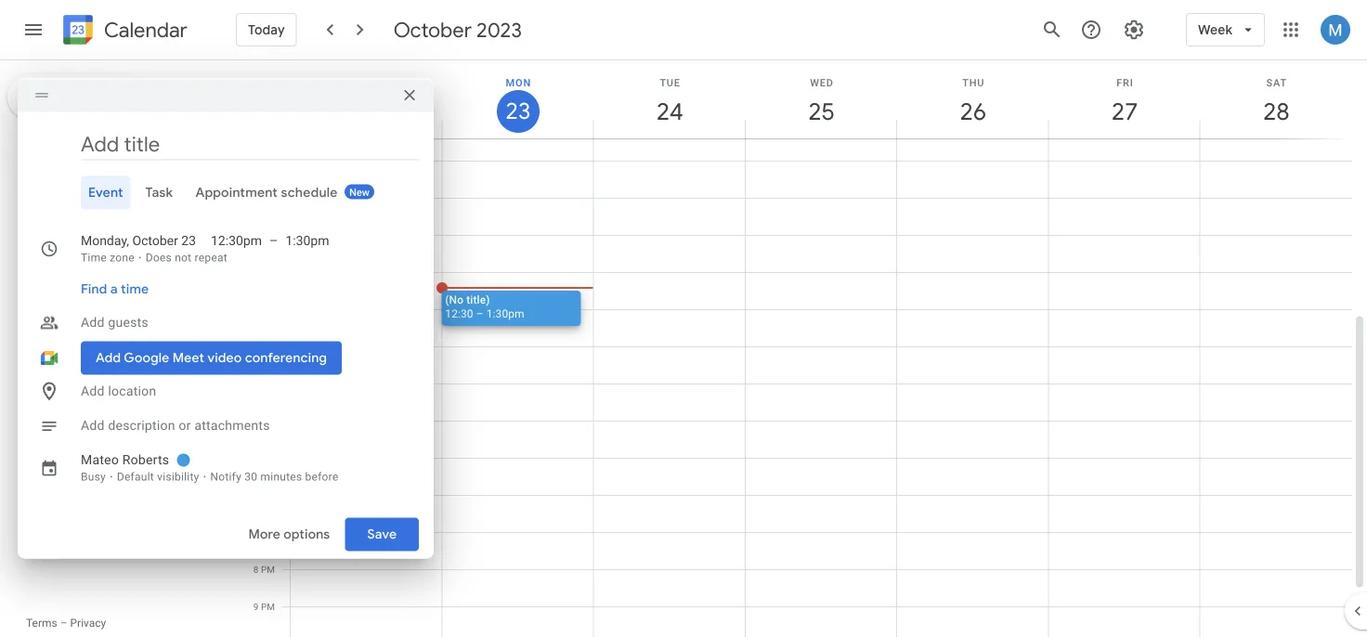 Task type: vqa. For each thing, say whether or not it's contained in the screenshot.


Task type: describe. For each thing, give the bounding box(es) containing it.
17 element
[[78, 229, 100, 251]]

task button
[[138, 176, 181, 210]]

5
[[143, 190, 149, 201]]

25 column header
[[745, 60, 898, 138]]

november 2 element
[[135, 273, 157, 295]]

23 inside 23, today element
[[55, 256, 66, 268]]

9 for 9
[[143, 301, 149, 312]]

am for 11 am
[[261, 229, 275, 241]]

9 row
[[18, 295, 217, 318]]

26 link
[[952, 90, 995, 133]]

today button
[[236, 7, 297, 52]]

2 horizontal spatial october
[[394, 17, 472, 43]]

default visibility
[[117, 471, 199, 484]]

0 horizontal spatial 1:30pm
[[286, 233, 329, 249]]

7 for 7
[[200, 190, 206, 201]]

12:30pm – 1:30pm
[[211, 233, 329, 249]]

1 horizontal spatial october 2023
[[394, 17, 522, 43]]

time
[[81, 251, 107, 264]]

23, today element
[[49, 251, 72, 273]]

terms link
[[26, 617, 57, 630]]

wed 25
[[807, 77, 834, 127]]

24 element
[[78, 251, 100, 273]]

28 inside 28 column header
[[1262, 96, 1289, 127]]

sat
[[1267, 77, 1288, 88]]

friday column header
[[160, 162, 189, 184]]

visibility
[[157, 471, 199, 484]]

before
[[305, 471, 339, 484]]

other calendars button
[[4, 427, 230, 457]]

– for privacy
[[60, 617, 67, 630]]

event
[[88, 184, 123, 201]]

appointment
[[196, 184, 278, 201]]

1 horizontal spatial 2023
[[477, 17, 522, 43]]

1 horizontal spatial october
[[132, 233, 178, 249]]

12:30pm
[[211, 233, 262, 249]]

calendar heading
[[100, 17, 188, 43]]

week button
[[1187, 7, 1265, 52]]

privacy link
[[70, 617, 106, 630]]

guests
[[108, 315, 149, 330]]

25 link
[[800, 90, 843, 133]]

minutes
[[261, 471, 302, 484]]

november 6 element
[[49, 295, 72, 318]]

28 element
[[192, 251, 214, 273]]

25 element
[[106, 251, 129, 273]]

8 pm
[[254, 564, 275, 575]]

add location
[[81, 384, 156, 399]]

26 element
[[135, 251, 157, 273]]

9 am
[[253, 155, 275, 166]]

2 pm
[[254, 341, 275, 352]]

monday,
[[81, 233, 129, 249]]

2 for 2
[[143, 279, 149, 290]]

mon
[[506, 77, 531, 88]]

Add title text field
[[81, 131, 419, 158]]

28 link
[[1256, 90, 1298, 133]]

am for 10 am
[[261, 192, 275, 203]]

7 for 7 pm
[[254, 527, 259, 538]]

busy
[[81, 471, 106, 484]]

4 pm
[[254, 415, 275, 426]]

26 inside row
[[141, 256, 151, 268]]

holidays in united states
[[52, 468, 196, 483]]

schedule
[[281, 184, 338, 201]]

4 for 4 pm
[[254, 415, 259, 426]]

23 column header
[[442, 60, 594, 138]]

11 for 11 am
[[248, 229, 259, 241]]

title)
[[467, 293, 490, 306]]

sun
[[356, 77, 378, 88]]

add description or attachments
[[81, 418, 270, 433]]

6 for 6
[[172, 190, 177, 201]]

add for add location
[[81, 384, 105, 399]]

add guests
[[81, 315, 149, 330]]

november 1 element
[[106, 273, 129, 295]]

calendar
[[104, 17, 188, 43]]

row containing 31
[[18, 273, 217, 295]]

states
[[159, 468, 196, 483]]

united
[[119, 468, 156, 483]]

18
[[112, 234, 123, 245]]

add guests button
[[73, 306, 419, 340]]

tab list containing event
[[33, 176, 419, 210]]

privacy
[[70, 617, 106, 630]]

31
[[84, 279, 94, 290]]

9 pm
[[254, 601, 275, 612]]

17
[[84, 234, 94, 245]]

tue
[[660, 77, 681, 88]]

week
[[1199, 21, 1233, 38]]

7 pm
[[254, 527, 275, 538]]

am for 9 am
[[261, 155, 275, 166]]

pm for 4 pm
[[261, 415, 275, 426]]

27 element
[[163, 251, 186, 273]]

default
[[117, 471, 154, 484]]

sun column header
[[290, 60, 443, 138]]

zone
[[110, 251, 135, 264]]

31 element
[[78, 273, 100, 295]]

tue 24
[[656, 77, 682, 127]]

today
[[248, 21, 285, 38]]

fri 27
[[1111, 77, 1137, 127]]

20 element
[[163, 229, 186, 251]]

11 element
[[106, 206, 129, 229]]

does not repeat
[[146, 251, 228, 264]]

notify
[[210, 471, 242, 484]]

notify 30 minutes before
[[210, 471, 339, 484]]

add for add description or attachments
[[81, 418, 105, 433]]

cell inside october 2023 grid
[[132, 206, 160, 229]]

mon 23
[[504, 77, 531, 126]]

new element
[[345, 184, 374, 199]]

find a time button
[[73, 273, 156, 306]]

pm for 7 pm
[[261, 527, 275, 538]]

mateo
[[81, 452, 119, 468]]

27 inside row
[[169, 256, 180, 268]]

1 horizontal spatial 23
[[181, 233, 196, 249]]

or
[[179, 418, 191, 433]]

does
[[146, 251, 172, 264]]

10 for 10 am
[[248, 192, 259, 203]]

settings menu image
[[1123, 19, 1146, 41]]

11 am
[[248, 229, 275, 241]]



Task type: locate. For each thing, give the bounding box(es) containing it.
10 for 10
[[84, 212, 94, 223]]

28 column header
[[1200, 60, 1353, 138]]

0 horizontal spatial 10
[[84, 212, 94, 223]]

1 vertical spatial am
[[261, 192, 275, 203]]

0 vertical spatial october 2023
[[394, 17, 522, 43]]

1
[[115, 279, 120, 290]]

1 vertical spatial 2
[[254, 341, 259, 352]]

2 vertical spatial am
[[261, 229, 275, 241]]

19
[[141, 234, 151, 245]]

new
[[349, 187, 370, 198]]

27 column header
[[1048, 60, 1201, 138]]

in
[[105, 468, 116, 483]]

2 for 2 pm
[[254, 341, 259, 352]]

pm down "8 pm"
[[261, 601, 275, 612]]

pm up "8 pm"
[[261, 527, 275, 538]]

3 row from the top
[[18, 206, 217, 229]]

None search field
[[0, 323, 230, 364]]

pm down notify 30 minutes before at bottom left
[[261, 490, 275, 501]]

24 link
[[649, 90, 691, 133]]

6 for 6 pm
[[254, 490, 259, 501]]

0 horizontal spatial 24
[[84, 256, 94, 268]]

2
[[143, 279, 149, 290], [254, 341, 259, 352]]

1 horizontal spatial 6
[[254, 490, 259, 501]]

pm for 8 pm
[[261, 564, 275, 575]]

2 element
[[49, 184, 72, 206]]

2 down '26' element
[[143, 279, 149, 290]]

11 inside row
[[112, 212, 123, 223]]

24
[[656, 96, 682, 127], [84, 256, 94, 268]]

6 inside row
[[172, 190, 177, 201]]

0 horizontal spatial 4
[[115, 190, 120, 201]]

23 down the 16
[[55, 256, 66, 268]]

pm for 3 pm
[[261, 378, 275, 389]]

– right 12:30pm
[[269, 233, 278, 249]]

cell
[[132, 206, 160, 229]]

20
[[169, 234, 180, 245]]

november 7 element
[[78, 295, 100, 318]]

6 down "friday" column header on the top left of the page
[[172, 190, 177, 201]]

0 vertical spatial 2023
[[477, 17, 522, 43]]

4 inside row
[[115, 190, 120, 201]]

0 vertical spatial 27
[[1111, 96, 1137, 127]]

6 pm from the top
[[261, 564, 275, 575]]

1 horizontal spatial 3
[[254, 378, 259, 389]]

1:30pm right the to element
[[286, 233, 329, 249]]

find
[[81, 281, 107, 298]]

0 vertical spatial 11
[[112, 212, 123, 223]]

other calendars
[[26, 434, 127, 451]]

0 vertical spatial –
[[269, 233, 278, 249]]

3 pm from the top
[[261, 415, 275, 426]]

1 vertical spatial 2023
[[82, 138, 113, 155]]

november 5 element
[[21, 295, 43, 318]]

event button
[[81, 176, 131, 210]]

other
[[26, 434, 63, 451]]

0 vertical spatial 28
[[1262, 96, 1289, 127]]

1:30pm down title)
[[487, 307, 525, 320]]

october 2023 grid
[[18, 162, 217, 318]]

1 horizontal spatial 11
[[248, 229, 259, 241]]

am down 10 am
[[261, 229, 275, 241]]

location
[[108, 384, 156, 399]]

add
[[81, 315, 105, 330], [81, 384, 105, 399], [81, 418, 105, 433]]

0 vertical spatial add
[[81, 315, 105, 330]]

3 add from the top
[[81, 418, 105, 433]]

row containing 3
[[18, 184, 217, 206]]

0 vertical spatial 3
[[86, 190, 92, 201]]

0 horizontal spatial 27
[[169, 256, 180, 268]]

6 down 30
[[254, 490, 259, 501]]

1:30pm
[[286, 233, 329, 249], [487, 307, 525, 320]]

0 vertical spatial am
[[261, 155, 275, 166]]

0 vertical spatial 9
[[253, 155, 259, 166]]

0 horizontal spatial 6
[[172, 190, 177, 201]]

0 horizontal spatial 2023
[[82, 138, 113, 155]]

1 horizontal spatial 27
[[1111, 96, 1137, 127]]

october 2023 up the t
[[26, 138, 113, 155]]

1 horizontal spatial –
[[269, 233, 278, 249]]

27 down 20
[[169, 256, 180, 268]]

main drawer image
[[22, 19, 45, 41]]

23 link
[[497, 90, 540, 133]]

9 inside "element"
[[143, 301, 149, 312]]

24 down '17'
[[84, 256, 94, 268]]

– right "terms" link
[[60, 617, 67, 630]]

3
[[86, 190, 92, 201], [254, 378, 259, 389]]

1 vertical spatial 26
[[141, 256, 151, 268]]

0 horizontal spatial 28
[[198, 256, 208, 268]]

23 down mon
[[504, 97, 530, 126]]

0 horizontal spatial 25
[[112, 256, 123, 268]]

november 8 element
[[106, 295, 129, 318]]

27 inside column header
[[1111, 96, 1137, 127]]

1 vertical spatial 9
[[143, 301, 149, 312]]

2023 up mon
[[477, 17, 522, 43]]

1 vertical spatial 1:30pm
[[487, 307, 525, 320]]

saturday column header
[[189, 162, 217, 184]]

15 element
[[21, 229, 43, 251]]

task
[[146, 184, 173, 201]]

1 vertical spatial 27
[[169, 256, 180, 268]]

0 vertical spatial 2
[[143, 279, 149, 290]]

26
[[959, 96, 986, 127], [141, 256, 151, 268]]

row containing 23
[[18, 251, 217, 273]]

2 down add guests dropdown button
[[254, 341, 259, 352]]

16 element
[[49, 229, 72, 251]]

9 down the time
[[143, 301, 149, 312]]

0 horizontal spatial 7
[[200, 190, 206, 201]]

23 inside mon 23
[[504, 97, 530, 126]]

1 horizontal spatial 28
[[1262, 96, 1289, 127]]

0 horizontal spatial 26
[[141, 256, 151, 268]]

a
[[110, 281, 118, 298]]

5 pm from the top
[[261, 527, 275, 538]]

10 am
[[248, 192, 275, 203]]

16
[[55, 234, 66, 245]]

2 vertical spatial –
[[60, 617, 67, 630]]

10 up '17'
[[84, 212, 94, 223]]

appointment schedule
[[196, 184, 338, 201]]

add for add guests
[[81, 315, 105, 330]]

pm down 3 pm
[[261, 415, 275, 426]]

calendars
[[67, 434, 127, 451]]

monday, october 23
[[81, 233, 196, 249]]

2 am from the top
[[261, 192, 275, 203]]

4 up the 11 element
[[115, 190, 120, 201]]

1 vertical spatial october
[[26, 138, 79, 155]]

1 vertical spatial 7
[[254, 527, 259, 538]]

3 down 2 pm
[[254, 378, 259, 389]]

6 row from the top
[[18, 273, 217, 295]]

calendar element
[[59, 11, 188, 52]]

thursday column header
[[132, 162, 160, 184]]

1 horizontal spatial 26
[[959, 96, 986, 127]]

0 vertical spatial 7
[[200, 190, 206, 201]]

9 up appointment schedule
[[253, 155, 259, 166]]

–
[[269, 233, 278, 249], [476, 307, 484, 320], [60, 617, 67, 630]]

27 down "fri"
[[1111, 96, 1137, 127]]

4 row from the top
[[18, 229, 217, 251]]

3 pm
[[254, 378, 275, 389]]

0 horizontal spatial 2
[[143, 279, 149, 290]]

1 horizontal spatial 24
[[656, 96, 682, 127]]

28 right not
[[198, 256, 208, 268]]

october
[[394, 17, 472, 43], [26, 138, 79, 155], [132, 233, 178, 249]]

3 for 3
[[86, 190, 92, 201]]

26 down thu
[[959, 96, 986, 127]]

2 inside row
[[143, 279, 149, 290]]

0 vertical spatial 6
[[172, 190, 177, 201]]

0 vertical spatial 25
[[807, 96, 834, 127]]

0 vertical spatial 1:30pm
[[286, 233, 329, 249]]

time zone
[[81, 251, 135, 264]]

22 element
[[21, 251, 43, 273]]

7
[[200, 190, 206, 201], [254, 527, 259, 538]]

fri
[[1117, 77, 1134, 88]]

11 for 11
[[112, 212, 123, 223]]

repeat
[[195, 251, 228, 264]]

23 cell
[[46, 251, 75, 273]]

0 horizontal spatial –
[[60, 617, 67, 630]]

row containing 16
[[18, 229, 217, 251]]

– inside (no title) 12:30 – 1:30pm
[[476, 307, 484, 320]]

add left location
[[81, 384, 105, 399]]

1 vertical spatial 6
[[254, 490, 259, 501]]

add up calendars
[[81, 418, 105, 433]]

26 inside column header
[[959, 96, 986, 127]]

1 horizontal spatial 7
[[254, 527, 259, 538]]

1 vertical spatial 24
[[84, 256, 94, 268]]

2 add from the top
[[81, 384, 105, 399]]

5 row from the top
[[18, 251, 217, 273]]

thu
[[963, 77, 985, 88]]

7 pm from the top
[[261, 601, 275, 612]]

27
[[1111, 96, 1137, 127], [169, 256, 180, 268]]

1 vertical spatial 10
[[84, 212, 94, 223]]

2023 up the t
[[82, 138, 113, 155]]

12:30
[[445, 307, 474, 320]]

11 inside grid
[[248, 229, 259, 241]]

1 horizontal spatial 1:30pm
[[487, 307, 525, 320]]

0 horizontal spatial 3
[[86, 190, 92, 201]]

1 vertical spatial 11
[[248, 229, 259, 241]]

terms – privacy
[[26, 617, 106, 630]]

28 inside 28 element
[[198, 256, 208, 268]]

4 for 4
[[115, 190, 120, 201]]

2 horizontal spatial –
[[476, 307, 484, 320]]

1 vertical spatial 4
[[254, 415, 259, 426]]

add left november 8 element
[[81, 315, 105, 330]]

terms
[[26, 617, 57, 630]]

24 inside '24' column header
[[656, 96, 682, 127]]

1 vertical spatial 3
[[254, 378, 259, 389]]

0 vertical spatial 23
[[504, 97, 530, 126]]

mateo roberts
[[81, 452, 169, 468]]

8
[[254, 564, 259, 575]]

– for 1:30pm
[[269, 233, 278, 249]]

2 vertical spatial 9
[[254, 601, 259, 612]]

am down 9 am
[[261, 192, 275, 203]]

1 vertical spatial 28
[[198, 256, 208, 268]]

26 column header
[[897, 60, 1049, 138]]

grid containing 24
[[238, 60, 1368, 637]]

1 horizontal spatial 2
[[254, 341, 259, 352]]

10 inside row
[[84, 212, 94, 223]]

3 am from the top
[[261, 229, 275, 241]]

2 row from the top
[[18, 184, 217, 206]]

7 down saturday column header at top left
[[200, 190, 206, 201]]

11
[[112, 212, 123, 223], [248, 229, 259, 241]]

pm for 9 pm
[[261, 601, 275, 612]]

1 vertical spatial –
[[476, 307, 484, 320]]

0 vertical spatial 26
[[959, 96, 986, 127]]

1:30pm inside (no title) 12:30 – 1:30pm
[[487, 307, 525, 320]]

2 horizontal spatial 23
[[504, 97, 530, 126]]

9 down 8
[[254, 601, 259, 612]]

t
[[86, 167, 92, 178]]

7 inside row
[[200, 190, 206, 201]]

26 down 19
[[141, 256, 151, 268]]

november 9 element
[[135, 295, 157, 318]]

not
[[175, 251, 192, 264]]

0 horizontal spatial october
[[26, 138, 79, 155]]

27 link
[[1104, 90, 1147, 133]]

9 element
[[49, 206, 72, 229]]

9
[[253, 155, 259, 166], [143, 301, 149, 312], [254, 601, 259, 612]]

am up appointment schedule
[[261, 155, 275, 166]]

holidays
[[52, 468, 102, 483]]

– down title)
[[476, 307, 484, 320]]

october 2023 up mon
[[394, 17, 522, 43]]

24 column header
[[593, 60, 746, 138]]

attachments
[[194, 418, 270, 433]]

1 vertical spatial add
[[81, 384, 105, 399]]

10 inside grid
[[248, 192, 259, 203]]

23 right 20
[[181, 233, 196, 249]]

21 element
[[192, 229, 214, 251]]

3 for 3 pm
[[254, 378, 259, 389]]

roberts
[[122, 452, 169, 468]]

1 horizontal spatial 4
[[254, 415, 259, 426]]

pm down add guests dropdown button
[[261, 341, 275, 352]]

0 vertical spatial 4
[[115, 190, 120, 201]]

1 vertical spatial october 2023
[[26, 138, 113, 155]]

add inside dropdown button
[[81, 315, 105, 330]]

1 am from the top
[[261, 155, 275, 166]]

25 inside the wed 25
[[807, 96, 834, 127]]

0 horizontal spatial october 2023
[[26, 138, 113, 155]]

25 down wed
[[807, 96, 834, 127]]

4 inside grid
[[254, 415, 259, 426]]

1 row from the top
[[18, 162, 217, 184]]

row containing 10
[[18, 206, 217, 229]]

25 down the 18
[[112, 256, 123, 268]]

0 vertical spatial october
[[394, 17, 472, 43]]

2 vertical spatial add
[[81, 418, 105, 433]]

(no
[[445, 293, 464, 306]]

wed
[[810, 77, 834, 88]]

pm for 2 pm
[[261, 341, 275, 352]]

pm right 8
[[261, 564, 275, 575]]

6 pm
[[254, 490, 275, 501]]

grid
[[238, 60, 1368, 637]]

0 vertical spatial 24
[[656, 96, 682, 127]]

1 add from the top
[[81, 315, 105, 330]]

3 up 10 element
[[86, 190, 92, 201]]

find a time
[[81, 281, 149, 298]]

0 horizontal spatial 23
[[55, 256, 66, 268]]

18 element
[[106, 229, 129, 251]]

row containing t
[[18, 162, 217, 184]]

24 inside row
[[84, 256, 94, 268]]

10 up 11 am
[[248, 192, 259, 203]]

9 for 9 pm
[[254, 601, 259, 612]]

pm for 6 pm
[[261, 490, 275, 501]]

24 down tue on the top of the page
[[656, 96, 682, 127]]

1 horizontal spatial 25
[[807, 96, 834, 127]]

4 pm from the top
[[261, 490, 275, 501]]

thu 26
[[959, 77, 986, 127]]

1 vertical spatial 23
[[181, 233, 196, 249]]

9 for 9 am
[[253, 155, 259, 166]]

tab list
[[33, 176, 419, 210]]

4 down 3 pm
[[254, 415, 259, 426]]

10 element
[[78, 206, 100, 229]]

(no title) 12:30 – 1:30pm
[[445, 293, 525, 320]]

sat 28
[[1262, 77, 1289, 127]]

row group containing 3
[[18, 184, 217, 318]]

25 inside 25 element
[[112, 256, 123, 268]]

2 vertical spatial october
[[132, 233, 178, 249]]

time
[[121, 281, 149, 298]]

description
[[108, 418, 175, 433]]

row group
[[18, 184, 217, 318]]

23
[[504, 97, 530, 126], [181, 233, 196, 249], [55, 256, 66, 268]]

19 element
[[135, 229, 157, 251]]

pm down 2 pm
[[261, 378, 275, 389]]

1 vertical spatial 25
[[112, 256, 123, 268]]

6
[[172, 190, 177, 201], [254, 490, 259, 501]]

0 horizontal spatial 11
[[112, 212, 123, 223]]

row
[[18, 162, 217, 184], [18, 184, 217, 206], [18, 206, 217, 229], [18, 229, 217, 251], [18, 251, 217, 273], [18, 273, 217, 295]]

2 pm from the top
[[261, 378, 275, 389]]

am
[[261, 155, 275, 166], [261, 192, 275, 203], [261, 229, 275, 241]]

2 vertical spatial 23
[[55, 256, 66, 268]]

1 pm from the top
[[261, 341, 275, 352]]

7 up 8
[[254, 527, 259, 538]]

to element
[[269, 232, 278, 250]]

28 down sat
[[1262, 96, 1289, 127]]

0 vertical spatial 10
[[248, 192, 259, 203]]

3 inside row
[[86, 190, 92, 201]]

11 up the 18
[[112, 212, 123, 223]]

1 horizontal spatial 10
[[248, 192, 259, 203]]

11 left the to element
[[248, 229, 259, 241]]

4
[[115, 190, 120, 201], [254, 415, 259, 426]]



